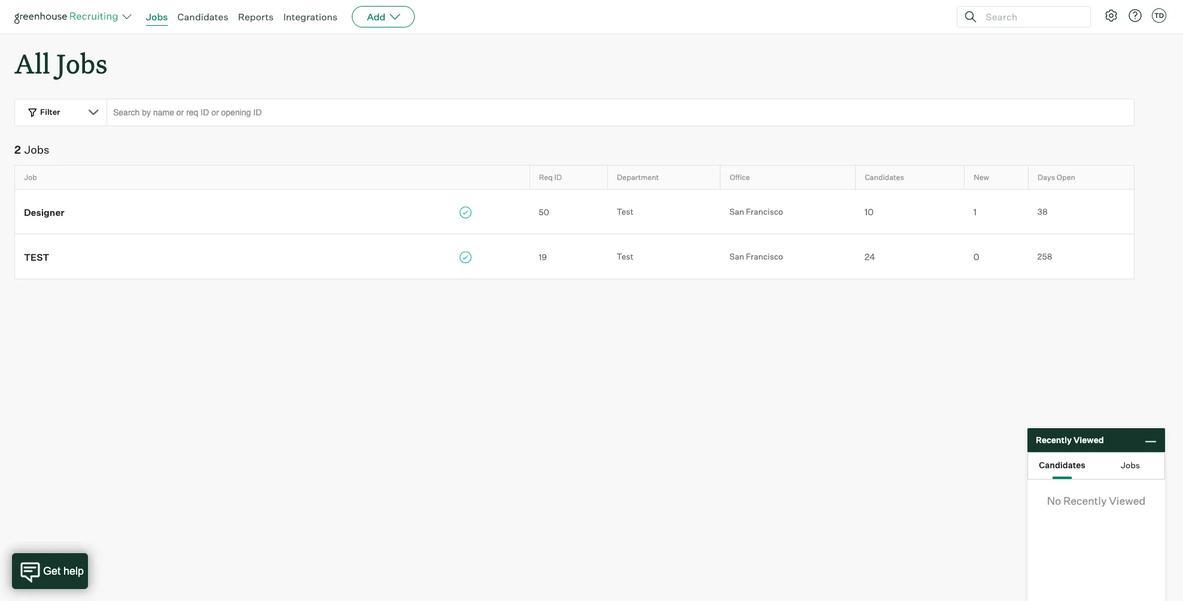 Task type: describe. For each thing, give the bounding box(es) containing it.
1 vertical spatial recently
[[1063, 494, 1107, 507]]

test link
[[15, 250, 530, 263]]

50
[[539, 207, 549, 217]]

designer
[[24, 207, 64, 218]]

san francisco for 24
[[729, 251, 783, 262]]

candidates inside tab list
[[1039, 460, 1085, 470]]

0
[[974, 252, 980, 263]]

all
[[14, 45, 50, 81]]

no
[[1047, 494, 1061, 507]]

0 vertical spatial viewed
[[1074, 435, 1104, 445]]

add button
[[352, 6, 415, 28]]

0 vertical spatial recently
[[1036, 435, 1072, 445]]

0 horizontal spatial candidates
[[177, 11, 228, 23]]

Search text field
[[983, 8, 1080, 25]]

1
[[974, 207, 977, 218]]

francisco for 24
[[746, 251, 783, 262]]

id
[[554, 173, 562, 182]]

jobs left candidates link
[[146, 11, 168, 23]]

req id
[[539, 173, 562, 182]]

reports
[[238, 11, 274, 23]]

1 link
[[965, 206, 1028, 218]]

10
[[865, 207, 874, 218]]

san for 24
[[729, 251, 744, 262]]

24 link
[[856, 250, 965, 263]]

no recently viewed
[[1047, 494, 1146, 507]]

258
[[1037, 251, 1052, 262]]

jobs down greenhouse recruiting image
[[56, 45, 107, 81]]

38
[[1037, 207, 1048, 217]]

1 vertical spatial candidates
[[865, 173, 904, 182]]

san francisco for 10
[[729, 207, 783, 217]]

0 link
[[965, 250, 1028, 263]]

1 horizontal spatial viewed
[[1109, 494, 1146, 507]]



Task type: locate. For each thing, give the bounding box(es) containing it.
candidates up 10
[[865, 173, 904, 182]]

td
[[1154, 11, 1164, 20]]

san
[[729, 207, 744, 217], [729, 251, 744, 262]]

1 vertical spatial san
[[729, 251, 744, 262]]

candidates
[[177, 11, 228, 23], [865, 173, 904, 182], [1039, 460, 1085, 470]]

tab list
[[1028, 453, 1165, 479]]

days open
[[1038, 173, 1075, 182]]

req
[[539, 173, 553, 182]]

jobs right "2"
[[24, 143, 49, 156]]

filter
[[40, 107, 60, 117]]

jobs inside tab list
[[1121, 460, 1140, 470]]

1 francisco from the top
[[746, 207, 783, 217]]

integrations
[[283, 11, 338, 23]]

viewed
[[1074, 435, 1104, 445], [1109, 494, 1146, 507]]

1 horizontal spatial candidates
[[865, 173, 904, 182]]

recently
[[1036, 435, 1072, 445], [1063, 494, 1107, 507]]

tab list containing candidates
[[1028, 453, 1165, 479]]

days
[[1038, 173, 1055, 182]]

candidates right jobs link
[[177, 11, 228, 23]]

san for 10
[[729, 207, 744, 217]]

24
[[865, 252, 875, 263]]

2 jobs
[[14, 143, 49, 156]]

2 san francisco from the top
[[729, 251, 783, 262]]

1 vertical spatial francisco
[[746, 251, 783, 262]]

francisco
[[746, 207, 783, 217], [746, 251, 783, 262]]

integrations link
[[283, 11, 338, 23]]

designer link
[[15, 205, 530, 219]]

configure image
[[1104, 8, 1118, 23]]

greenhouse recruiting image
[[14, 10, 122, 24]]

san francisco
[[729, 207, 783, 217], [729, 251, 783, 262]]

10 link
[[856, 206, 965, 218]]

0 vertical spatial san
[[729, 207, 744, 217]]

jobs
[[146, 11, 168, 23], [56, 45, 107, 81], [24, 143, 49, 156], [1121, 460, 1140, 470]]

1 test from the top
[[617, 207, 633, 217]]

0 vertical spatial san francisco
[[729, 207, 783, 217]]

francisco for 10
[[746, 207, 783, 217]]

jobs link
[[146, 11, 168, 23]]

0 vertical spatial candidates
[[177, 11, 228, 23]]

new
[[974, 173, 989, 182]]

office
[[730, 173, 750, 182]]

0 vertical spatial francisco
[[746, 207, 783, 217]]

2 vertical spatial candidates
[[1039, 460, 1085, 470]]

2 san from the top
[[729, 251, 744, 262]]

1 san from the top
[[729, 207, 744, 217]]

candidates down recently viewed
[[1039, 460, 1085, 470]]

2
[[14, 143, 21, 156]]

reports link
[[238, 11, 274, 23]]

test
[[617, 207, 633, 217], [617, 251, 633, 262]]

candidates link
[[177, 11, 228, 23]]

Search by name or req ID or opening ID text field
[[107, 99, 1135, 126]]

jobs up no recently viewed on the right
[[1121, 460, 1140, 470]]

recently viewed
[[1036, 435, 1104, 445]]

0 vertical spatial test
[[617, 207, 633, 217]]

2 horizontal spatial candidates
[[1039, 460, 1085, 470]]

test for 10
[[617, 207, 633, 217]]

td button
[[1152, 8, 1166, 23]]

test for 24
[[617, 251, 633, 262]]

1 san francisco from the top
[[729, 207, 783, 217]]

19
[[539, 252, 547, 262]]

td button
[[1150, 6, 1169, 25]]

1 vertical spatial san francisco
[[729, 251, 783, 262]]

all jobs
[[14, 45, 107, 81]]

2 francisco from the top
[[746, 251, 783, 262]]

open
[[1057, 173, 1075, 182]]

2 test from the top
[[617, 251, 633, 262]]

1 vertical spatial test
[[617, 251, 633, 262]]

test
[[24, 252, 49, 263]]

0 horizontal spatial viewed
[[1074, 435, 1104, 445]]

add
[[367, 11, 386, 23]]

job
[[24, 173, 37, 182]]

department
[[617, 173, 659, 182]]

1 vertical spatial viewed
[[1109, 494, 1146, 507]]



Task type: vqa. For each thing, say whether or not it's contained in the screenshot.
Switch applications "image"
no



